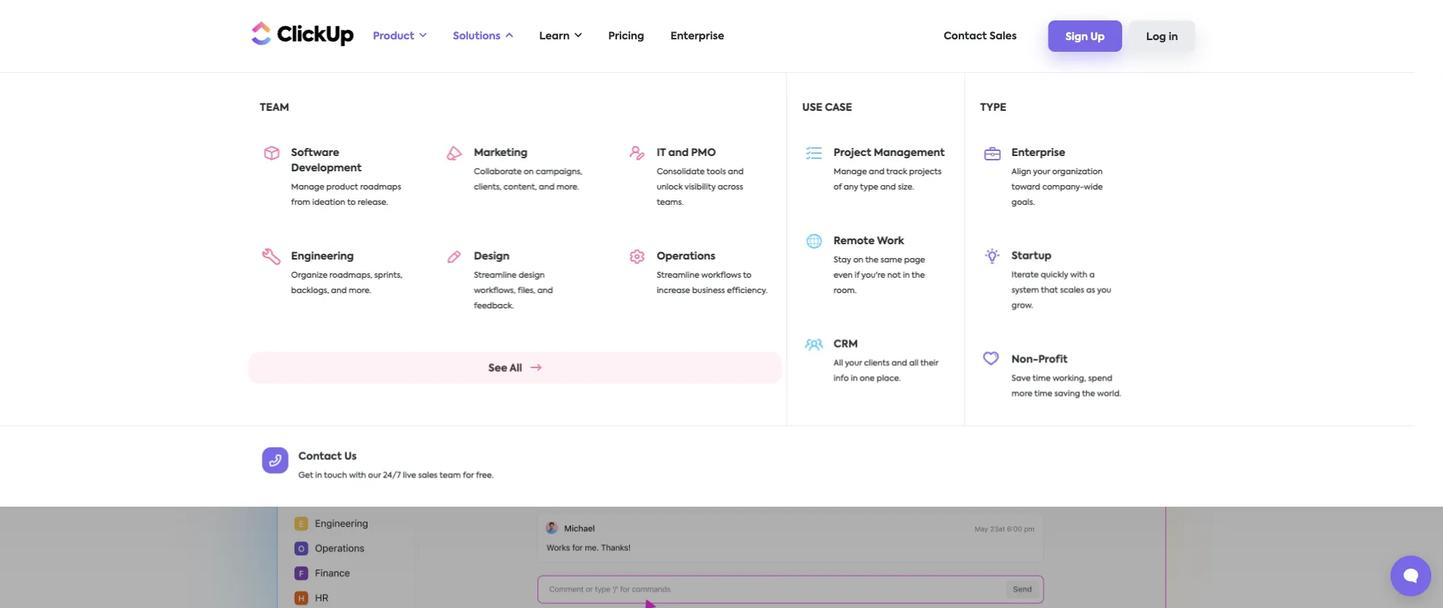 Task type: vqa. For each thing, say whether or not it's contained in the screenshot.


Task type: describe. For each thing, give the bounding box(es) containing it.
pricing
[[608, 31, 644, 41]]

release.
[[358, 199, 388, 207]]

0 vertical spatial enterprise
[[671, 31, 724, 41]]

pricing link
[[601, 21, 652, 51]]

see
[[488, 363, 507, 373]]

to inside streamline workflows to increase business efficiency.
[[743, 272, 752, 280]]

consolidate
[[657, 168, 705, 176]]

1 horizontal spatial the
[[912, 272, 925, 280]]

place.
[[877, 375, 901, 383]]

world.
[[1098, 390, 1122, 398]]

projects
[[869, 144, 910, 155]]

product
[[326, 183, 358, 191]]

all inside all your clients and all their info in one place.
[[834, 360, 843, 368]]

startup
[[1012, 251, 1052, 261]]

manage for software development
[[291, 183, 324, 191]]

contact for contact sales
[[944, 31, 987, 41]]

toward
[[1012, 183, 1041, 191]]

their
[[921, 360, 939, 368]]

workflows,
[[474, 287, 516, 295]]

business
[[692, 287, 725, 295]]

case
[[825, 102, 852, 113]]

same
[[881, 256, 902, 264]]

get in touch with our 24/7 live sales team for free.
[[299, 472, 494, 480]]

non-profit
[[1012, 354, 1068, 365]]

increase
[[657, 287, 690, 295]]

even
[[834, 272, 853, 280]]

contact sales link
[[937, 21, 1024, 51]]

1 vertical spatial with
[[349, 472, 366, 480]]

see all
[[488, 363, 522, 373]]

in right log
[[1169, 32, 1178, 42]]

time tracking button
[[596, 93, 680, 161]]

1 ai button from the left
[[260, 93, 344, 161]]

iterate
[[1012, 272, 1039, 280]]

work
[[877, 236, 904, 246]]

wide
[[1084, 183, 1103, 191]]

enterprise link
[[663, 21, 732, 51]]

efficiency.
[[727, 287, 768, 295]]

clickup image
[[248, 20, 354, 47]]

collaborate
[[474, 168, 522, 176]]

1 vertical spatial enterprise
[[1012, 148, 1066, 158]]

sign up
[[1066, 32, 1105, 42]]

and inside all your clients and all their info in one place.
[[892, 360, 907, 368]]

stay on the same page even if you're not in the room.
[[834, 256, 925, 295]]

visibility
[[685, 183, 716, 191]]

touch
[[324, 472, 347, 480]]

learn
[[539, 31, 570, 41]]

unlock
[[657, 183, 683, 191]]

a
[[1090, 272, 1095, 280]]

one
[[860, 375, 875, 383]]

tools
[[707, 168, 726, 176]]

pmo
[[691, 148, 716, 158]]

dashboards
[[943, 144, 1004, 155]]

streamline for design
[[474, 272, 517, 280]]

in inside stay on the same page even if you're not in the room.
[[903, 272, 910, 280]]

system
[[1012, 287, 1039, 295]]

page
[[904, 256, 925, 264]]

time
[[603, 144, 628, 155]]

from
[[291, 199, 310, 207]]

get
[[299, 472, 313, 480]]

manage product roadmaps from ideation to release.
[[291, 183, 401, 207]]

whiteboards button
[[764, 93, 848, 161]]

scales
[[1060, 287, 1085, 295]]

0 vertical spatial time
[[1033, 375, 1051, 383]]

manage for project management
[[834, 168, 867, 176]]

in right get at the left of the page
[[315, 472, 322, 480]]

that
[[1041, 287, 1058, 295]]

sales
[[418, 472, 438, 480]]

sales
[[990, 31, 1017, 41]]

1 vertical spatial time
[[1035, 390, 1053, 398]]

2 ai button from the left
[[1015, 93, 1099, 161]]

remote work
[[834, 236, 904, 246]]

product button
[[366, 21, 434, 51]]

in inside all your clients and all their info in one place.
[[851, 375, 858, 383]]

log in link
[[1129, 21, 1196, 52]]

sprints button
[[428, 93, 512, 161]]

and up type
[[869, 168, 885, 176]]

collaborate on campaigns, clients, content, and more.
[[474, 168, 582, 191]]

manage and track projects of any type and size.
[[834, 168, 942, 191]]

more
[[1012, 390, 1033, 398]]

stay
[[834, 256, 852, 264]]

tracking
[[630, 144, 673, 155]]

more. inside collaborate on campaigns, clients, content, and more.
[[557, 183, 579, 191]]

align your organization toward company-wide goals.
[[1012, 168, 1103, 207]]

remote
[[834, 236, 875, 246]]

for
[[463, 472, 474, 480]]

roadmaps,
[[330, 272, 372, 280]]

use
[[803, 102, 823, 113]]

workflows
[[702, 272, 741, 280]]

our
[[368, 472, 381, 480]]

organize
[[291, 272, 328, 280]]

whiteboards
[[773, 144, 839, 155]]

on for marketing
[[524, 168, 534, 176]]

free.
[[476, 472, 494, 480]]

all
[[909, 360, 919, 368]]

0 horizontal spatial all
[[510, 363, 522, 373]]

solutions
[[453, 31, 501, 41]]

any
[[844, 183, 859, 191]]

it and pmo
[[657, 148, 716, 158]]

saving
[[1055, 390, 1080, 398]]

non-
[[1012, 354, 1039, 365]]

chat image
[[937, 224, 1210, 494]]



Task type: locate. For each thing, give the bounding box(es) containing it.
time right more
[[1035, 390, 1053, 398]]

of
[[834, 183, 842, 191]]

1 horizontal spatial all
[[834, 360, 843, 368]]

solutions button
[[446, 21, 520, 51]]

time down 'non-profit'
[[1033, 375, 1051, 383]]

24/7
[[383, 472, 401, 480]]

streamline for operations
[[657, 272, 700, 280]]

with inside 'iterate quickly with a system that scales as you grow.'
[[1071, 272, 1088, 280]]

on up content,
[[524, 168, 534, 176]]

1 ai from the left
[[297, 144, 307, 155]]

log in
[[1147, 32, 1178, 42]]

ideation
[[312, 199, 345, 207]]

the down page
[[912, 272, 925, 280]]

0 horizontal spatial your
[[845, 360, 862, 368]]

the up you're
[[865, 256, 879, 264]]

product
[[373, 31, 414, 41]]

to inside manage product roadmaps from ideation to release.
[[347, 199, 356, 207]]

on
[[524, 168, 534, 176], [853, 256, 864, 264]]

campaigns,
[[536, 168, 582, 176]]

sprints,
[[374, 272, 402, 280]]

ai button up organization
[[1015, 93, 1099, 161]]

with
[[1071, 272, 1088, 280], [349, 472, 366, 480]]

on up if
[[853, 256, 864, 264]]

2 vertical spatial the
[[1082, 390, 1096, 398]]

log
[[1147, 32, 1166, 42]]

ai button
[[260, 93, 344, 161], [1015, 93, 1099, 161]]

your up "info"
[[845, 360, 862, 368]]

team
[[440, 472, 461, 480]]

up
[[1091, 32, 1105, 42]]

sprints
[[453, 144, 488, 155]]

streamline
[[474, 272, 517, 280], [657, 272, 700, 280]]

1 horizontal spatial ai
[[1052, 144, 1062, 155]]

if
[[855, 272, 860, 280]]

organization
[[1052, 168, 1103, 176]]

streamline up workflows,
[[474, 272, 517, 280]]

more. down "roadmaps,"
[[349, 287, 372, 295]]

project management
[[834, 148, 945, 158]]

room.
[[834, 287, 857, 295]]

contact left sales
[[944, 31, 987, 41]]

and inside organize roadmaps, sprints, backlogs, and more.
[[331, 287, 347, 295]]

type
[[981, 102, 1007, 113]]

save
[[1012, 375, 1031, 383]]

1 vertical spatial contact
[[299, 451, 342, 462]]

0 vertical spatial your
[[1033, 168, 1051, 176]]

1 streamline from the left
[[474, 272, 517, 280]]

ai up organization
[[1052, 144, 1062, 155]]

files,
[[518, 287, 536, 295]]

clients
[[864, 360, 890, 368]]

as
[[1087, 287, 1096, 295]]

1 vertical spatial more.
[[349, 287, 372, 295]]

in
[[1169, 32, 1178, 42], [903, 272, 910, 280], [851, 375, 858, 383], [315, 472, 322, 480]]

0 horizontal spatial more.
[[349, 287, 372, 295]]

streamline inside streamline workflows to increase business efficiency.
[[657, 272, 700, 280]]

1 vertical spatial your
[[845, 360, 862, 368]]

manage inside manage product roadmaps from ideation to release.
[[291, 183, 324, 191]]

1 vertical spatial manage
[[291, 183, 324, 191]]

contact up get at the left of the page
[[299, 451, 342, 462]]

0 vertical spatial with
[[1071, 272, 1088, 280]]

manage inside manage and track projects of any type and size.
[[834, 168, 867, 176]]

time tracking
[[603, 144, 673, 155]]

contact for contact us
[[299, 451, 342, 462]]

manage up the any
[[834, 168, 867, 176]]

live
[[403, 472, 416, 480]]

quickly
[[1041, 272, 1069, 280]]

ai button up development
[[260, 93, 344, 161]]

1 horizontal spatial your
[[1033, 168, 1051, 176]]

0 horizontal spatial contact
[[299, 451, 342, 462]]

sign up button
[[1048, 21, 1123, 52]]

on inside stay on the same page even if you're not in the room.
[[853, 256, 864, 264]]

and inside collaborate on campaigns, clients, content, and more.
[[539, 183, 555, 191]]

streamline up increase
[[657, 272, 700, 280]]

your for enterprise
[[1033, 168, 1051, 176]]

enterprise right pricing
[[671, 31, 724, 41]]

align
[[1012, 168, 1032, 176]]

contact
[[944, 31, 987, 41], [299, 451, 342, 462]]

to down product at the left top of the page
[[347, 199, 356, 207]]

and left all
[[892, 360, 907, 368]]

and down "roadmaps,"
[[331, 287, 347, 295]]

time
[[1033, 375, 1051, 383], [1035, 390, 1053, 398]]

your inside align your organization toward company-wide goals.
[[1033, 168, 1051, 176]]

1 horizontal spatial contact
[[944, 31, 987, 41]]

the inside save time working, spend more time saving the world.
[[1082, 390, 1096, 398]]

in left "one" on the right bottom of the page
[[851, 375, 858, 383]]

with left our
[[349, 472, 366, 480]]

streamline inside streamline design workflows, files, and feedback.
[[474, 272, 517, 280]]

0 horizontal spatial on
[[524, 168, 534, 176]]

backlogs,
[[291, 287, 329, 295]]

design
[[519, 272, 545, 280]]

software development
[[291, 148, 362, 173]]

engineering
[[291, 251, 354, 261]]

more.
[[557, 183, 579, 191], [349, 287, 372, 295]]

marketing
[[474, 148, 528, 158]]

across
[[718, 183, 743, 191]]

on inside collaborate on campaigns, clients, content, and more.
[[524, 168, 534, 176]]

0 vertical spatial on
[[524, 168, 534, 176]]

0 horizontal spatial the
[[865, 256, 879, 264]]

0 vertical spatial more.
[[557, 183, 579, 191]]

2 ai from the left
[[1052, 144, 1062, 155]]

and inside consolidate tools and unlock visibility across teams.
[[728, 168, 744, 176]]

0 horizontal spatial with
[[349, 472, 366, 480]]

0 horizontal spatial manage
[[291, 183, 324, 191]]

1 vertical spatial the
[[912, 272, 925, 280]]

on for remote work
[[853, 256, 864, 264]]

your right align
[[1033, 168, 1051, 176]]

ai for 2nd ai button from right
[[297, 144, 307, 155]]

your inside all your clients and all their info in one place.
[[845, 360, 862, 368]]

teams.
[[657, 199, 684, 207]]

contact sales
[[944, 31, 1017, 41]]

company-
[[1043, 183, 1084, 191]]

0 vertical spatial contact
[[944, 31, 987, 41]]

0 horizontal spatial enterprise
[[671, 31, 724, 41]]

more. down campaigns,
[[557, 183, 579, 191]]

0 horizontal spatial ai
[[297, 144, 307, 155]]

type
[[860, 183, 879, 191]]

2 streamline from the left
[[657, 272, 700, 280]]

projects button
[[848, 93, 931, 161]]

profit
[[1039, 354, 1068, 365]]

1 horizontal spatial on
[[853, 256, 864, 264]]

not
[[888, 272, 901, 280]]

the down spend
[[1082, 390, 1096, 398]]

project
[[834, 148, 871, 158]]

enterprise up align
[[1012, 148, 1066, 158]]

streamline workflows to increase business efficiency.
[[657, 272, 768, 295]]

all right see
[[510, 363, 522, 373]]

and
[[668, 148, 689, 158], [728, 168, 744, 176], [869, 168, 885, 176], [539, 183, 555, 191], [881, 183, 896, 191], [331, 287, 347, 295], [537, 287, 553, 295], [892, 360, 907, 368]]

you're
[[862, 272, 886, 280]]

2 horizontal spatial the
[[1082, 390, 1096, 398]]

1 vertical spatial to
[[743, 272, 752, 280]]

and inside streamline design workflows, files, and feedback.
[[537, 287, 553, 295]]

organize roadmaps, sprints, backlogs, and more.
[[291, 272, 402, 295]]

management
[[874, 148, 945, 158]]

your for crm
[[845, 360, 862, 368]]

1 horizontal spatial streamline
[[657, 272, 700, 280]]

and right it
[[668, 148, 689, 158]]

1 horizontal spatial enterprise
[[1012, 148, 1066, 158]]

and right the "files,"
[[537, 287, 553, 295]]

0 horizontal spatial ai button
[[260, 93, 344, 161]]

in right not
[[903, 272, 910, 280]]

all up "info"
[[834, 360, 843, 368]]

1 horizontal spatial manage
[[834, 168, 867, 176]]

it
[[657, 148, 666, 158]]

use case
[[803, 102, 852, 113]]

save time working, spend more time saving the world.
[[1012, 375, 1122, 398]]

and down track
[[881, 183, 896, 191]]

all your clients and all their info in one place.
[[834, 360, 939, 383]]

0 horizontal spatial to
[[347, 199, 356, 207]]

you
[[1097, 287, 1112, 295]]

and down campaigns,
[[539, 183, 555, 191]]

to up efficiency.
[[743, 272, 752, 280]]

roadmaps
[[360, 183, 401, 191]]

1 horizontal spatial more.
[[557, 183, 579, 191]]

and up across
[[728, 168, 744, 176]]

1 horizontal spatial to
[[743, 272, 752, 280]]

goals.
[[1012, 199, 1035, 207]]

1 vertical spatial on
[[853, 256, 864, 264]]

1 horizontal spatial ai button
[[1015, 93, 1099, 161]]

ai for second ai button from the left
[[1052, 144, 1062, 155]]

size.
[[898, 183, 915, 191]]

more. inside organize roadmaps, sprints, backlogs, and more.
[[349, 287, 372, 295]]

1 horizontal spatial with
[[1071, 272, 1088, 280]]

ai up development
[[297, 144, 307, 155]]

0 vertical spatial manage
[[834, 168, 867, 176]]

0 horizontal spatial streamline
[[474, 272, 517, 280]]

with left the a
[[1071, 272, 1088, 280]]

consolidate tools and unlock visibility across teams.
[[657, 168, 744, 207]]

0 vertical spatial the
[[865, 256, 879, 264]]

manage up 'from'
[[291, 183, 324, 191]]

manage
[[834, 168, 867, 176], [291, 183, 324, 191]]

sign
[[1066, 32, 1088, 42]]

0 vertical spatial to
[[347, 199, 356, 207]]



